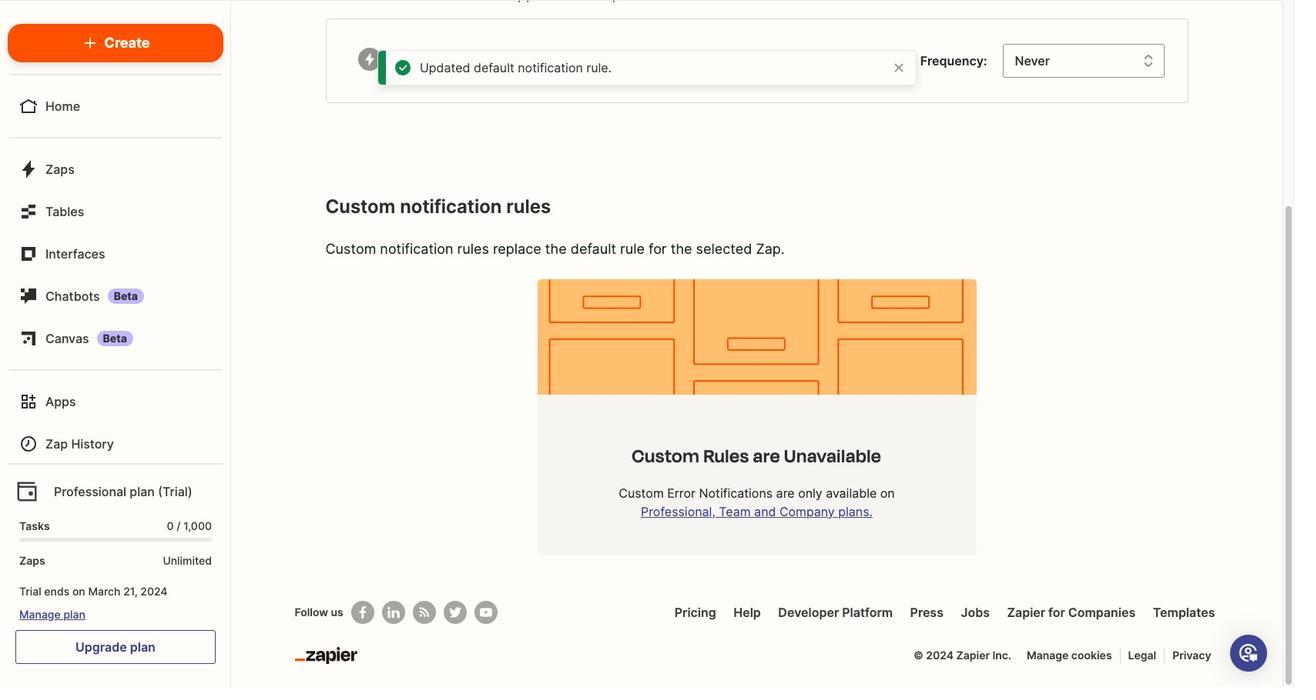 Task type: describe. For each thing, give the bounding box(es) containing it.
0 vertical spatial zapier
[[1007, 606, 1045, 621]]

manage cookies
[[1027, 649, 1112, 663]]

(trial)
[[158, 485, 193, 500]]

legal link
[[1121, 646, 1164, 666]]

zapier for companies
[[1007, 606, 1136, 621]]

trial ends on march 21, 2024
[[19, 585, 168, 599]]

jobs link
[[957, 606, 994, 621]]

plans.
[[838, 505, 873, 520]]

©
[[914, 649, 923, 663]]

beta for chatbots
[[114, 290, 138, 303]]

site links element
[[0, 1, 231, 688]]

help
[[734, 606, 761, 621]]

create
[[104, 35, 150, 51]]

on inside the 'site links' element
[[72, 585, 85, 599]]

updated
[[420, 60, 470, 75]]

all zaps
[[402, 53, 450, 69]]

platform
[[842, 606, 893, 621]]

press
[[910, 606, 944, 621]]

unlimited
[[163, 555, 212, 568]]

1,000
[[183, 520, 212, 533]]

company
[[780, 505, 835, 520]]

2 the from the left
[[671, 241, 692, 257]]

notification for custom notification rules replace the default rule for the selected zap.
[[380, 241, 453, 257]]

frequency:
[[920, 53, 987, 69]]

2024 inside region
[[140, 585, 168, 599]]

1 the from the left
[[545, 241, 567, 257]]

follow
[[295, 606, 328, 619]]

on inside custom error notifications are only available on professional, team and company plans.
[[880, 486, 895, 502]]

interfaces link
[[9, 235, 222, 273]]

tasks
[[19, 520, 50, 533]]

custom error notifications are only available on professional, team and company plans.
[[619, 486, 895, 520]]

selected
[[696, 241, 752, 257]]

custom for custom rules are unavailable
[[632, 444, 700, 470]]

custom notification rules
[[325, 196, 551, 218]]

apps link
[[9, 383, 222, 421]]

march
[[88, 585, 120, 599]]

0 vertical spatial are
[[753, 444, 780, 470]]

companies
[[1068, 606, 1136, 621]]

zapier for companies link
[[1003, 606, 1140, 621]]

error
[[667, 486, 696, 502]]

open intercom messenger image
[[1239, 645, 1258, 663]]

manage cookies button
[[1019, 649, 1120, 664]]

plan for manage
[[64, 609, 85, 622]]

templates
[[1153, 606, 1215, 621]]

all
[[402, 53, 417, 69]]

0 vertical spatial notification
[[518, 60, 583, 75]]

1 vertical spatial for
[[1049, 606, 1065, 621]]

manage plan
[[19, 609, 85, 622]]

unavailable
[[784, 444, 882, 470]]

legal
[[1128, 649, 1156, 663]]

0 vertical spatial zaps
[[420, 53, 450, 69]]

home link
[[9, 87, 222, 126]]

privacy
[[1173, 649, 1211, 663]]

professional, team and company plans. link
[[641, 505, 873, 520]]

help link
[[730, 606, 765, 621]]

manage for manage plan
[[19, 609, 61, 622]]

privacy link
[[1165, 646, 1219, 666]]

pricing link
[[671, 606, 720, 621]]

rules for custom notification rules
[[506, 196, 551, 218]]

jobs
[[961, 606, 990, 621]]

custom notification rules replace the default rule for the selected zap.
[[325, 241, 785, 257]]

rules
[[704, 444, 749, 470]]

0 vertical spatial for
[[649, 241, 667, 257]]

follow us
[[295, 606, 343, 619]]

1 vertical spatial zapier
[[956, 649, 990, 663]]

inc.
[[993, 649, 1011, 663]]

upgrade
[[76, 640, 127, 656]]

used 0 of infinity zaps element
[[19, 554, 212, 569]]

© 2024 zapier inc.
[[914, 649, 1011, 663]]

history
[[71, 437, 114, 452]]

custom inside custom error notifications are only available on professional, team and company plans.
[[619, 486, 664, 502]]

21,
[[123, 585, 138, 599]]

0
[[167, 520, 174, 533]]

0 horizontal spatial zaps
[[19, 555, 45, 568]]

trial
[[19, 585, 41, 599]]

custom rules are unavailable
[[632, 444, 882, 470]]



Task type: vqa. For each thing, say whether or not it's contained in the screenshot.
the bottom incomplete icon
no



Task type: locate. For each thing, give the bounding box(es) containing it.
rule
[[620, 241, 645, 257]]

the right replace
[[545, 241, 567, 257]]

zaps right 'all'
[[420, 53, 450, 69]]

1 vertical spatial on
[[72, 585, 85, 599]]

used 0 of 1000 tasks element
[[19, 519, 212, 535]]

are
[[753, 444, 780, 470], [776, 486, 795, 502]]

0 horizontal spatial default
[[474, 60, 514, 75]]

interfaces
[[45, 247, 105, 262]]

zapier
[[1007, 606, 1045, 621], [956, 649, 990, 663]]

1 horizontal spatial zapier
[[1007, 606, 1045, 621]]

1 vertical spatial default
[[571, 241, 616, 257]]

region
[[8, 456, 223, 688]]

beta right the canvas
[[103, 332, 127, 345]]

1 horizontal spatial 2024
[[926, 649, 954, 663]]

1 horizontal spatial manage
[[1027, 649, 1069, 663]]

rules
[[506, 196, 551, 218], [457, 241, 489, 257]]

manage inside "manage plan" link
[[19, 609, 61, 622]]

1 horizontal spatial default
[[571, 241, 616, 257]]

tables link
[[9, 193, 222, 231]]

developer
[[778, 606, 839, 621]]

0 / 1,000
[[167, 520, 212, 533]]

the left selected
[[671, 241, 692, 257]]

notification for custom notification rules
[[400, 196, 502, 218]]

0 horizontal spatial zapier
[[956, 649, 990, 663]]

0 horizontal spatial 2024
[[140, 585, 168, 599]]

manage left cookies
[[1027, 649, 1069, 663]]

0 vertical spatial 2024
[[140, 585, 168, 599]]

region containing professional plan (trial)
[[8, 456, 223, 688]]

success element
[[394, 59, 412, 77]]

for right rule
[[649, 241, 667, 257]]

professional
[[54, 485, 126, 500]]

0 vertical spatial default
[[474, 60, 514, 75]]

zap
[[45, 437, 68, 452]]

1 vertical spatial notification
[[400, 196, 502, 218]]

the
[[545, 241, 567, 257], [671, 241, 692, 257]]

rules left replace
[[457, 241, 489, 257]]

replace
[[493, 241, 541, 257]]

rules up replace
[[506, 196, 551, 218]]

professional plan (trial)
[[54, 485, 193, 500]]

notification
[[518, 60, 583, 75], [400, 196, 502, 218], [380, 241, 453, 257]]

1 vertical spatial zaps
[[45, 162, 75, 177]]

zap.
[[756, 241, 785, 257]]

1 vertical spatial 2024
[[926, 649, 954, 663]]

plan for upgrade
[[130, 640, 156, 656]]

plan left (trial)
[[130, 485, 155, 500]]

press link
[[906, 606, 947, 621]]

zapier up inc.
[[1007, 606, 1045, 621]]

default left rule
[[571, 241, 616, 257]]

home
[[45, 99, 80, 114]]

plan right "upgrade"
[[130, 640, 156, 656]]

developer platform link
[[774, 606, 897, 621]]

canvas
[[45, 331, 89, 347]]

plan
[[130, 485, 155, 500], [64, 609, 85, 622], [130, 640, 156, 656]]

1 vertical spatial rules
[[457, 241, 489, 257]]

2 horizontal spatial zaps
[[420, 53, 450, 69]]

0 horizontal spatial manage
[[19, 609, 61, 622]]

default
[[474, 60, 514, 75], [571, 241, 616, 257]]

0 vertical spatial rules
[[506, 196, 551, 218]]

zaps link
[[9, 150, 222, 189]]

plan for professional
[[130, 485, 155, 500]]

0 horizontal spatial the
[[545, 241, 567, 257]]

0 vertical spatial manage
[[19, 609, 61, 622]]

notifications
[[699, 486, 773, 502]]

1 vertical spatial are
[[776, 486, 795, 502]]

success image
[[394, 59, 412, 77]]

0 vertical spatial on
[[880, 486, 895, 502]]

beta down interfaces "link"
[[114, 290, 138, 303]]

zaps up trial
[[19, 555, 45, 568]]

upgrade plan link
[[15, 631, 216, 665]]

0 horizontal spatial on
[[72, 585, 85, 599]]

0 vertical spatial plan
[[130, 485, 155, 500]]

custom for custom notification rules
[[325, 196, 395, 218]]

2024 right © at the bottom of page
[[926, 649, 954, 663]]

ends
[[44, 585, 69, 599]]

manage for manage cookies
[[1027, 649, 1069, 663]]

upgrade plan
[[76, 640, 156, 656]]

2 vertical spatial notification
[[380, 241, 453, 257]]

beta
[[114, 290, 138, 303], [103, 332, 127, 345]]

professional,
[[641, 505, 716, 520]]

plan down ends
[[64, 609, 85, 622]]

templates link
[[1149, 606, 1219, 621]]

region inside the 'site links' element
[[8, 456, 223, 688]]

developer platform
[[778, 606, 893, 621]]

custom for custom notification rules replace the default rule for the selected zap.
[[325, 241, 376, 257]]

1 horizontal spatial the
[[671, 241, 692, 257]]

2 vertical spatial zaps
[[19, 555, 45, 568]]

are inside custom error notifications are only available on professional, team and company plans.
[[776, 486, 795, 502]]

2024
[[140, 585, 168, 599], [926, 649, 954, 663]]

chatbots
[[45, 289, 100, 304]]

rule.
[[586, 60, 612, 75]]

1 horizontal spatial zaps
[[45, 162, 75, 177]]

on
[[880, 486, 895, 502], [72, 585, 85, 599]]

default right updated
[[474, 60, 514, 75]]

manage inside manage cookies "button"
[[1027, 649, 1069, 663]]

custom
[[325, 196, 395, 218], [325, 241, 376, 257], [632, 444, 700, 470], [619, 486, 664, 502]]

for
[[649, 241, 667, 257], [1049, 606, 1065, 621]]

zap history link
[[9, 425, 222, 464]]

for up manage cookies
[[1049, 606, 1065, 621]]

and
[[754, 505, 776, 520]]

2 vertical spatial plan
[[130, 640, 156, 656]]

manage
[[19, 609, 61, 622], [1027, 649, 1069, 663]]

rules for custom notification rules replace the default rule for the selected zap.
[[457, 241, 489, 257]]

1 horizontal spatial rules
[[506, 196, 551, 218]]

1 vertical spatial beta
[[103, 332, 127, 345]]

1 vertical spatial manage
[[1027, 649, 1069, 663]]

0 horizontal spatial for
[[649, 241, 667, 257]]

0 vertical spatial beta
[[114, 290, 138, 303]]

on right ends
[[72, 585, 85, 599]]

zaps up "tables"
[[45, 162, 75, 177]]

/
[[177, 520, 181, 533]]

create button
[[8, 24, 223, 62]]

apps
[[45, 394, 76, 410]]

0 horizontal spatial rules
[[457, 241, 489, 257]]

on right available
[[880, 486, 895, 502]]

1 vertical spatial plan
[[64, 609, 85, 622]]

us
[[331, 606, 343, 619]]

team
[[719, 505, 751, 520]]

only
[[798, 486, 823, 502]]

tables
[[45, 204, 84, 220]]

zapier left inc.
[[956, 649, 990, 663]]

1 horizontal spatial for
[[1049, 606, 1065, 621]]

zap history
[[45, 437, 114, 452]]

updated default notification rule.
[[420, 60, 612, 75]]

cookies
[[1071, 649, 1112, 663]]

zaps
[[420, 53, 450, 69], [45, 162, 75, 177], [19, 555, 45, 568]]

available
[[826, 486, 877, 502]]

List of frequencies field
[[1003, 44, 1164, 78]]

manage plan link
[[19, 608, 212, 623]]

pricing
[[675, 606, 716, 621]]

are right "rules"
[[753, 444, 780, 470]]

manage down trial
[[19, 609, 61, 622]]

beta for canvas
[[103, 332, 127, 345]]

1 horizontal spatial on
[[880, 486, 895, 502]]

2024 right 21,
[[140, 585, 168, 599]]

are left "only"
[[776, 486, 795, 502]]



